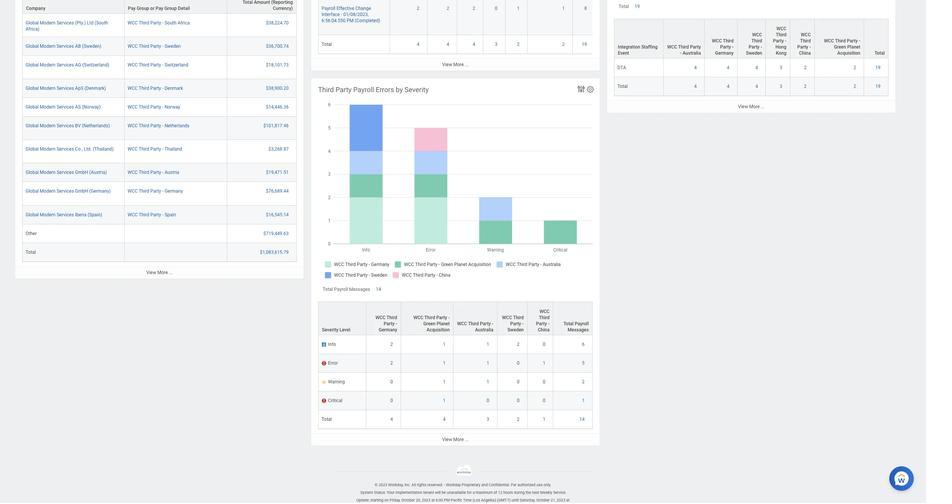 Task type: locate. For each thing, give the bounding box(es) containing it.
1 pay from the left
[[128, 6, 136, 11]]

modern for global modern services ab (sweden)
[[40, 44, 56, 49]]

1 horizontal spatial wcc third party - china button
[[791, 19, 815, 58]]

7 services from the top
[[57, 147, 74, 152]]

0 horizontal spatial group
[[137, 6, 149, 11]]

modern up global modern services gmbh (germany) link
[[40, 170, 56, 175]]

2 services from the top
[[57, 44, 74, 49]]

october down implementation in the left bottom of the page
[[402, 498, 415, 502]]

change
[[356, 6, 371, 11]]

0 horizontal spatial total payroll messages
[[323, 287, 370, 292]]

total payroll messages up 6
[[564, 321, 589, 333]]

services inside global modern services (pty.) ltd (south africa)
[[57, 20, 74, 26]]

global inside global modern services gmbh (germany) link
[[26, 189, 39, 194]]

1 vertical spatial severity
[[322, 327, 339, 333]]

global modern services gmbh (germany)
[[26, 189, 111, 194]]

view inside third party payroll errors by severity element
[[442, 437, 452, 443]]

1 vertical spatial germany
[[165, 189, 183, 194]]

2 cell from the top
[[125, 243, 227, 262]]

8 modern from the top
[[40, 170, 56, 175]]

acquisition for wcc third party - green planet acquisition popup button to the left
[[427, 327, 450, 333]]

services for (denmark)
[[57, 86, 74, 91]]

1 gmbh from the top
[[75, 170, 88, 175]]

global inside global modern services aps (denmark) link
[[26, 86, 39, 91]]

row
[[22, 0, 297, 14], [318, 0, 595, 35], [22, 14, 297, 37], [614, 19, 889, 59], [318, 35, 595, 54], [22, 37, 297, 56], [22, 56, 297, 79], [614, 59, 889, 77], [614, 77, 889, 96], [22, 79, 297, 98], [22, 98, 297, 117], [22, 117, 297, 140], [22, 140, 297, 163], [22, 163, 297, 182], [22, 182, 297, 206], [22, 206, 297, 224], [22, 224, 297, 243], [22, 243, 297, 262], [318, 302, 593, 335], [318, 335, 593, 354], [318, 354, 593, 373], [318, 373, 593, 392], [318, 392, 593, 410], [318, 410, 593, 429]]

3 inside workers sent to third-party payroll element
[[495, 42, 498, 47]]

0 horizontal spatial pm
[[347, 18, 354, 23]]

more inside worker changes sent to third-party payroll element
[[749, 104, 760, 109]]

integration staffing event
[[618, 44, 658, 56]]

2 vertical spatial wcc third party - germany
[[376, 315, 397, 333]]

wcc third party - hong kong button
[[766, 19, 790, 58]]

8 global from the top
[[26, 170, 39, 175]]

0 vertical spatial wcc third party - sweden button
[[738, 19, 766, 58]]

6 global from the top
[[26, 123, 39, 129]]

total element down critical
[[322, 415, 332, 422]]

during
[[514, 491, 525, 495]]

(reporting
[[271, 0, 293, 5]]

6 button
[[582, 342, 586, 348]]

view more ... inside view global payroll results element
[[146, 270, 173, 275]]

third
[[139, 20, 149, 26], [776, 32, 787, 37], [723, 38, 734, 44], [752, 38, 762, 44], [800, 38, 811, 44], [835, 38, 846, 44], [139, 44, 149, 49], [678, 44, 689, 50], [139, 62, 149, 68], [318, 86, 334, 94], [139, 86, 149, 91], [139, 104, 149, 110], [139, 123, 149, 129], [139, 147, 149, 152], [139, 170, 149, 175], [139, 189, 149, 194], [139, 212, 149, 217], [387, 315, 397, 321], [425, 315, 435, 321], [513, 315, 524, 321], [539, 315, 550, 321], [468, 321, 479, 327]]

0 horizontal spatial acquisition
[[427, 327, 450, 333]]

0 vertical spatial acquisition
[[837, 50, 861, 56]]

total element down other
[[26, 248, 36, 255]]

6 services from the top
[[57, 123, 74, 129]]

payroll up 6
[[575, 321, 589, 327]]

7 modern from the top
[[40, 147, 56, 152]]

0 vertical spatial gmbh
[[75, 170, 88, 175]]

3 modern from the top
[[40, 62, 56, 68]]

severity right by
[[405, 86, 429, 94]]

severity level image for info
[[322, 342, 327, 348]]

pm down '01/08/2023,'
[[347, 18, 354, 23]]

germany inside view global payroll results element
[[165, 189, 183, 194]]

row containing dta
[[614, 59, 889, 77]]

modern for global modern services aps (denmark)
[[40, 86, 56, 91]]

total element
[[322, 40, 332, 47], [618, 82, 628, 89], [26, 248, 36, 255], [322, 415, 332, 422]]

third party payroll errors by severity
[[318, 86, 429, 94]]

0 vertical spatial 14 button
[[376, 286, 382, 293]]

10 global from the top
[[26, 212, 39, 217]]

global modern services aps (denmark) link
[[26, 84, 106, 91]]

total amount (reporting currency)
[[243, 0, 293, 11]]

1 vertical spatial acquisition
[[427, 327, 450, 333]]

0 horizontal spatial 2023
[[379, 483, 387, 487]]

19 button for total element below "dta"
[[876, 83, 882, 90]]

global modern services ab (sweden) link
[[26, 42, 101, 49]]

9 services from the top
[[57, 189, 74, 194]]

angeles)
[[481, 498, 496, 502]]

1 horizontal spatial china
[[799, 50, 811, 56]]

$16,545.14 button
[[266, 212, 290, 218]]

wcc third party - australia button
[[664, 19, 705, 58], [454, 302, 497, 335]]

services left aps
[[57, 86, 74, 91]]

1 vertical spatial wcc third party - china button
[[528, 302, 553, 335]]

wcc third party - china button right 'wcc third party - hong kong'
[[791, 19, 815, 58]]

10 services from the top
[[57, 212, 74, 217]]

modern up global modern services gmbh (austria) link
[[40, 147, 56, 152]]

cell
[[125, 224, 227, 243], [125, 243, 227, 262]]

pm right the 6:00 at the left bottom of page
[[444, 498, 450, 502]]

effective
[[337, 6, 354, 11]]

19 button for total element within the workers sent to third-party payroll element
[[582, 41, 588, 47]]

0 vertical spatial green
[[834, 44, 846, 50]]

third inside wcc third party - denmark link
[[139, 86, 149, 91]]

planet inside worker changes sent to third-party payroll element
[[848, 44, 861, 50]]

5 global from the top
[[26, 104, 39, 110]]

1 vertical spatial wcc third party - germany
[[128, 189, 183, 194]]

company button
[[23, 0, 124, 13]]

0 horizontal spatial green
[[423, 321, 436, 327]]

1 horizontal spatial germany
[[379, 327, 397, 333]]

0 vertical spatial planet
[[848, 44, 861, 50]]

severity level image left critical
[[322, 398, 327, 404]]

0 vertical spatial wcc third party - green planet acquisition button
[[815, 19, 864, 58]]

view more ... inside third party payroll errors by severity element
[[442, 437, 469, 443]]

0 vertical spatial china
[[799, 50, 811, 56]]

1 october from the left
[[402, 498, 415, 502]]

1 horizontal spatial sweden
[[508, 327, 524, 333]]

6:56:04.550
[[322, 18, 346, 23]]

services left as
[[57, 104, 74, 110]]

cell for $1,083,615.79
[[125, 243, 227, 262]]

wcc third party - sweden inside worker changes sent to third-party payroll element
[[746, 32, 762, 56]]

0 vertical spatial messages
[[349, 287, 370, 292]]

sweden inside wcc third party - sweden
[[508, 327, 524, 333]]

0 vertical spatial wcc third party - germany button
[[705, 19, 737, 58]]

third inside 'wcc third party - hong kong'
[[776, 32, 787, 37]]

1 vertical spatial sweden
[[746, 50, 762, 56]]

1 vertical spatial planet
[[437, 321, 450, 327]]

2023 left at
[[422, 498, 431, 502]]

china right kong
[[799, 50, 811, 56]]

severity level image
[[322, 342, 327, 348], [322, 361, 327, 367], [322, 379, 327, 386], [322, 398, 327, 404]]

2 gmbh from the top
[[75, 189, 88, 194]]

view more ... inside worker changes sent to third-party payroll element
[[738, 104, 765, 109]]

will
[[435, 491, 441, 495]]

global inside global modern services gmbh (austria) link
[[26, 170, 39, 175]]

green for wcc third party - green planet acquisition popup button to the left
[[423, 321, 436, 327]]

more
[[453, 62, 464, 67], [749, 104, 760, 109], [157, 270, 168, 275], [453, 437, 464, 443]]

acquisition inside third party payroll errors by severity element
[[427, 327, 450, 333]]

01/08/2023,
[[343, 12, 369, 17]]

wcc third party - china inside worker changes sent to third-party payroll element
[[798, 32, 811, 56]]

wcc third party - china button for hong
[[791, 19, 815, 58]]

view more ... link for workers sent to third-party payroll element
[[311, 58, 600, 71]]

australia inside third party payroll errors by severity element
[[475, 327, 494, 333]]

1 horizontal spatial 14 button
[[580, 417, 586, 423]]

modern down global modern services aps (denmark)
[[40, 104, 56, 110]]

global for global modern services co., ltd. (thailand)
[[26, 147, 39, 152]]

all
[[412, 483, 416, 487]]

pm inside © 2023 workday, inc. all rights reserved. - workday proprietary and confidential. for authorized use only. system status: your implementation tenant will be unavailable for a maximum of 12 hours during the next weekly service update; starting on friday, october 20, 2023 at 6:00 pm pacific time (los angeles) (gmt-7) until saturday, october 21, 2023 a
[[444, 498, 450, 502]]

0 vertical spatial wcc third party - green planet acquisition
[[824, 38, 861, 56]]

green
[[834, 44, 846, 50], [423, 321, 436, 327]]

germany inside third party payroll errors by severity element
[[379, 327, 397, 333]]

0 horizontal spatial wcc third party - sweden
[[128, 44, 181, 49]]

third inside the wcc third party - switzerland link
[[139, 62, 149, 68]]

3 button for total element within the workers sent to third-party payroll element's 19 button
[[495, 41, 499, 47]]

third inside wcc third party - thailand link
[[139, 147, 149, 152]]

group left or
[[137, 6, 149, 11]]

0 horizontal spatial wcc third party - sweden button
[[497, 302, 527, 335]]

1 global from the top
[[26, 20, 39, 26]]

$1,083,615.79
[[260, 250, 289, 255]]

... inside view global payroll results element
[[169, 270, 173, 275]]

event
[[618, 50, 629, 56]]

... inside worker changes sent to third-party payroll element
[[761, 104, 765, 109]]

update;
[[357, 498, 370, 502]]

1 horizontal spatial wcc third party - green planet acquisition button
[[815, 19, 864, 58]]

2 modern from the top
[[40, 44, 56, 49]]

3 inside row
[[780, 65, 783, 70]]

payroll up interface
[[322, 6, 336, 11]]

wcc third party - green planet acquisition inside worker changes sent to third-party payroll element
[[824, 38, 861, 56]]

china left total payroll messages popup button
[[538, 327, 550, 333]]

3 button
[[495, 41, 499, 47], [780, 65, 784, 71], [780, 83, 784, 90], [487, 417, 491, 423]]

africa)
[[26, 26, 39, 32]]

wcc third party - switzerland
[[128, 62, 188, 68]]

wcc third party - china inside third party payroll errors by severity element
[[536, 309, 550, 333]]

total element inside workers sent to third-party payroll element
[[322, 40, 332, 47]]

row containing critical
[[318, 392, 593, 410]]

1 vertical spatial messages
[[568, 327, 589, 333]]

0 horizontal spatial china
[[538, 327, 550, 333]]

view more ... link
[[311, 58, 600, 71], [607, 100, 896, 113], [15, 266, 304, 279], [311, 433, 600, 446]]

1 horizontal spatial pm
[[444, 498, 450, 502]]

0 horizontal spatial wcc third party - germany
[[128, 189, 183, 194]]

0
[[495, 6, 498, 11], [543, 342, 546, 347], [517, 361, 520, 366], [391, 379, 393, 385], [517, 379, 520, 385], [543, 379, 546, 385], [391, 398, 393, 404], [487, 398, 489, 404], [517, 398, 520, 404], [543, 398, 546, 404]]

1 horizontal spatial wcc third party - sweden button
[[738, 19, 766, 58]]

3 for 3 button within the third party payroll errors by severity element
[[487, 417, 489, 422]]

0 vertical spatial severity
[[405, 86, 429, 94]]

global for global modern services gmbh (germany)
[[26, 189, 39, 194]]

wcc third party - china for sweden
[[536, 309, 550, 333]]

wcc third party - germany inside third party payroll errors by severity element
[[376, 315, 397, 333]]

gmbh left (germany)
[[75, 189, 88, 194]]

critical element
[[328, 397, 342, 404]]

global inside global modern services ab (sweden) link
[[26, 44, 39, 49]]

wcc third party - germany inside worker changes sent to third-party payroll element
[[712, 38, 734, 56]]

3 inside third party payroll errors by severity element
[[487, 417, 489, 422]]

7 global from the top
[[26, 147, 39, 152]]

wcc third party - sweden for wcc third party - sweden 'popup button' inside third party payroll errors by severity element
[[502, 315, 524, 333]]

services left iberia
[[57, 212, 74, 217]]

modern for global modern services (pty.) ltd (south africa)
[[40, 20, 56, 26]]

- inside payroll effective change interface - 01/08/2023, 6:56:04.550 pm (completed)
[[341, 12, 342, 17]]

global modern services aps (denmark)
[[26, 86, 106, 91]]

services for ltd
[[57, 20, 74, 26]]

2 vertical spatial sweden
[[508, 327, 524, 333]]

2 group from the left
[[164, 6, 177, 11]]

row containing global modern services (pty.) ltd (south africa)
[[22, 14, 297, 37]]

1 vertical spatial china
[[538, 327, 550, 333]]

modern down company at left
[[40, 20, 56, 26]]

2 vertical spatial germany
[[379, 327, 397, 333]]

third inside wcc third party - south africa link
[[139, 20, 149, 26]]

severity up 'info' element at the left of page
[[322, 327, 339, 333]]

1 modern from the top
[[40, 20, 56, 26]]

(switzerland)
[[82, 62, 109, 68]]

2 pay from the left
[[156, 6, 163, 11]]

1 severity level image from the top
[[322, 342, 327, 348]]

1 horizontal spatial wcc third party - china
[[798, 32, 811, 56]]

0 horizontal spatial wcc third party - australia
[[457, 321, 494, 333]]

2 global from the top
[[26, 44, 39, 49]]

wcc third party - green planet acquisition button
[[815, 19, 864, 58], [401, 302, 453, 335]]

services left ag
[[57, 62, 74, 68]]

global for global modern services bv (netherlands)
[[26, 123, 39, 129]]

0 horizontal spatial messages
[[349, 287, 370, 292]]

0 vertical spatial germany
[[715, 50, 734, 56]]

more for workers sent to third-party payroll element
[[453, 62, 464, 67]]

global inside global modern services as (norway) link
[[26, 104, 39, 110]]

global for global modern services as (norway)
[[26, 104, 39, 110]]

wcc third party - sweden inside third party payroll errors by severity element
[[502, 315, 524, 333]]

pay group or pay group detail button
[[125, 0, 227, 13]]

1 vertical spatial 14 button
[[580, 417, 586, 423]]

view
[[442, 62, 452, 67], [738, 104, 748, 109], [146, 270, 156, 275], [442, 437, 452, 443]]

as
[[75, 104, 81, 110]]

modern for global modern services gmbh (germany)
[[40, 189, 56, 194]]

services for (switzerland)
[[57, 62, 74, 68]]

view inside view global payroll results element
[[146, 270, 156, 275]]

wcc third party - sweden button inside worker changes sent to third-party payroll element
[[738, 19, 766, 58]]

1 vertical spatial green
[[423, 321, 436, 327]]

third inside wcc third party - norway link
[[139, 104, 149, 110]]

row containing payroll effective change interface - 01/08/2023, 6:56:04.550 pm (completed)
[[318, 0, 595, 35]]

8 services from the top
[[57, 170, 74, 175]]

for
[[511, 483, 517, 487]]

global modern services ab (sweden)
[[26, 44, 101, 49]]

modern down global modern services ab (sweden) in the left of the page
[[40, 62, 56, 68]]

footer
[[0, 465, 926, 503]]

20,
[[416, 498, 421, 502]]

wcc third party - germany inside view global payroll results element
[[128, 189, 183, 194]]

0 horizontal spatial australia
[[475, 327, 494, 333]]

1 horizontal spatial messages
[[568, 327, 589, 333]]

global for global modern services aps (denmark)
[[26, 86, 39, 91]]

19 inside workers sent to third-party payroll element
[[582, 42, 587, 47]]

$38,224.70
[[266, 20, 289, 26]]

severity level image for error
[[322, 361, 327, 367]]

1 horizontal spatial pay
[[156, 6, 163, 11]]

germany inside worker changes sent to third-party payroll element
[[715, 50, 734, 56]]

wcc third party - china button left total payroll messages popup button
[[528, 302, 553, 335]]

global inside global modern services ag (switzerland) link
[[26, 62, 39, 68]]

messages up severity level popup button
[[349, 287, 370, 292]]

service
[[553, 491, 566, 495]]

3 global from the top
[[26, 62, 39, 68]]

0 horizontal spatial pay
[[128, 6, 136, 11]]

sweden for wcc third party - sweden 'popup button' inside worker changes sent to third-party payroll element
[[746, 50, 762, 56]]

2 horizontal spatial sweden
[[746, 50, 762, 56]]

1 horizontal spatial australia
[[683, 50, 701, 56]]

0 vertical spatial australia
[[683, 50, 701, 56]]

saturday,
[[520, 498, 536, 502]]

4 global from the top
[[26, 86, 39, 91]]

0 horizontal spatial wcc third party - china button
[[528, 302, 553, 335]]

19
[[635, 4, 640, 9], [582, 42, 587, 47], [876, 65, 881, 70], [876, 84, 881, 89]]

global inside global modern services iberia (spain) link
[[26, 212, 39, 217]]

4 severity level image from the top
[[322, 398, 327, 404]]

modern inside global modern services (pty.) ltd (south africa)
[[40, 20, 56, 26]]

0 horizontal spatial wcc third party - green planet acquisition
[[414, 315, 450, 333]]

group left detail
[[164, 6, 177, 11]]

modern down global modern services gmbh (germany)
[[40, 212, 56, 217]]

total inside "total payroll messages"
[[564, 321, 574, 327]]

services for (norway)
[[57, 104, 74, 110]]

row containing wcc third party - hong kong
[[614, 19, 889, 59]]

services left co.,
[[57, 147, 74, 152]]

9 modern from the top
[[40, 189, 56, 194]]

0 horizontal spatial october
[[402, 498, 415, 502]]

services left ab
[[57, 44, 74, 49]]

2 severity level image from the top
[[322, 361, 327, 367]]

0 vertical spatial wcc third party - australia button
[[664, 19, 705, 58]]

more inside view global payroll results element
[[157, 270, 168, 275]]

severity level image left warning
[[322, 379, 327, 386]]

view inside workers sent to third-party payroll element
[[442, 62, 452, 67]]

1 vertical spatial wcc third party - china
[[536, 309, 550, 333]]

6 modern from the top
[[40, 123, 56, 129]]

a
[[473, 491, 475, 495]]

1 vertical spatial wcc third party - sweden button
[[497, 302, 527, 335]]

sweden inside worker changes sent to third-party payroll element
[[746, 50, 762, 56]]

2 horizontal spatial 2023
[[557, 498, 566, 502]]

for
[[467, 491, 472, 495]]

$3,268.87 button
[[269, 146, 290, 152]]

wcc third party - germany
[[712, 38, 734, 56], [128, 189, 183, 194], [376, 315, 397, 333]]

0 horizontal spatial planet
[[437, 321, 450, 327]]

global inside global modern services co., ltd. (thailand) link
[[26, 147, 39, 152]]

planet inside third party payroll errors by severity element
[[437, 321, 450, 327]]

1 vertical spatial wcc third party - green planet acquisition button
[[401, 302, 453, 335]]

0 button
[[495, 5, 499, 12], [543, 342, 547, 348], [517, 360, 521, 366], [391, 379, 394, 385], [517, 379, 521, 385], [543, 379, 547, 385], [391, 398, 394, 404], [487, 398, 491, 404], [517, 398, 521, 404], [543, 398, 547, 404]]

7)
[[507, 498, 511, 502]]

messages up 6
[[568, 327, 589, 333]]

green inside third party payroll errors by severity element
[[423, 321, 436, 327]]

view more ... inside workers sent to third-party payroll element
[[442, 62, 469, 67]]

services down global modern services gmbh (austria)
[[57, 189, 74, 194]]

modern for global modern services ag (switzerland)
[[40, 62, 56, 68]]

1 vertical spatial australia
[[475, 327, 494, 333]]

1 horizontal spatial 14
[[580, 417, 585, 422]]

global for global modern services ab (sweden)
[[26, 44, 39, 49]]

wcc third party - china left total payroll messages popup button
[[536, 309, 550, 333]]

pay right or
[[156, 6, 163, 11]]

1 horizontal spatial wcc third party - germany
[[376, 315, 397, 333]]

row containing other
[[22, 224, 297, 243]]

total payroll messages
[[323, 287, 370, 292], [564, 321, 589, 333]]

payroll left errors
[[353, 86, 374, 94]]

0 vertical spatial 14
[[376, 287, 381, 292]]

$76,689.44 button
[[266, 188, 290, 194]]

services left (pty.)
[[57, 20, 74, 26]]

configure and view chart data image
[[577, 84, 586, 94]]

2
[[417, 6, 420, 11], [447, 6, 449, 11], [473, 6, 475, 11], [517, 42, 520, 47], [562, 42, 565, 47], [804, 65, 807, 70], [854, 65, 856, 70], [804, 84, 807, 89], [854, 84, 856, 89], [391, 342, 393, 347], [517, 342, 520, 347], [391, 361, 393, 366], [582, 379, 585, 385], [517, 417, 520, 422]]

1 vertical spatial pm
[[444, 498, 450, 502]]

4
[[417, 42, 420, 47], [447, 42, 449, 47], [473, 42, 475, 47], [694, 65, 697, 70], [727, 65, 730, 70], [756, 65, 758, 70], [694, 84, 697, 89], [727, 84, 730, 89], [756, 84, 758, 89], [391, 417, 393, 422], [443, 417, 446, 422]]

1 horizontal spatial total payroll messages
[[564, 321, 589, 333]]

(los
[[473, 498, 480, 502]]

2023 right ©
[[379, 483, 387, 487]]

1 horizontal spatial acquisition
[[837, 50, 861, 56]]

services up global modern services gmbh (germany) link
[[57, 170, 74, 175]]

1 horizontal spatial wcc third party - australia button
[[664, 19, 705, 58]]

view more ... for workers sent to third-party payroll element "view more ..." link
[[442, 62, 469, 67]]

1 horizontal spatial group
[[164, 6, 177, 11]]

global inside global modern services bv (netherlands) link
[[26, 123, 39, 129]]

severity
[[405, 86, 429, 94], [322, 327, 339, 333]]

1 vertical spatial wcc third party - australia button
[[454, 302, 497, 335]]

3 severity level image from the top
[[322, 379, 327, 386]]

green inside worker changes sent to third-party payroll element
[[834, 44, 846, 50]]

row containing global modern services aps (denmark)
[[22, 79, 297, 98]]

implementation
[[396, 491, 422, 495]]

1 horizontal spatial wcc third party - australia
[[667, 44, 701, 56]]

messages
[[349, 287, 370, 292], [568, 327, 589, 333]]

currency)
[[273, 6, 293, 11]]

1 horizontal spatial wcc third party - green planet acquisition
[[824, 38, 861, 56]]

ab
[[75, 44, 81, 49]]

wcc third party - green planet acquisition for wcc third party - green planet acquisition popup button to the left
[[414, 315, 450, 333]]

1 vertical spatial gmbh
[[75, 189, 88, 194]]

total payroll messages up severity level popup button
[[323, 287, 370, 292]]

china inside worker changes sent to third-party payroll element
[[799, 50, 811, 56]]

pay left or
[[128, 6, 136, 11]]

0 horizontal spatial germany
[[165, 189, 183, 194]]

0 vertical spatial pm
[[347, 18, 354, 23]]

modern up global modern services as (norway) link
[[40, 86, 56, 91]]

0 vertical spatial sweden
[[165, 44, 181, 49]]

10 modern from the top
[[40, 212, 56, 217]]

... inside workers sent to third-party payroll element
[[465, 62, 469, 67]]

severity level image left info
[[322, 342, 327, 348]]

2 horizontal spatial wcc third party - germany
[[712, 38, 734, 56]]

global modern services gmbh (germany) link
[[26, 187, 111, 194]]

5 modern from the top
[[40, 104, 56, 110]]

3 services from the top
[[57, 62, 74, 68]]

0 vertical spatial wcc third party - germany
[[712, 38, 734, 56]]

0 horizontal spatial wcc third party - green planet acquisition button
[[401, 302, 453, 335]]

row containing warning
[[318, 373, 593, 392]]

of
[[494, 491, 497, 495]]

1 cell from the top
[[125, 224, 227, 243]]

wcc third party - green planet acquisition inside third party payroll errors by severity element
[[414, 315, 450, 333]]

view for "view more ..." link for worker changes sent to third-party payroll element at the top
[[738, 104, 748, 109]]

1 services from the top
[[57, 20, 74, 26]]

-
[[341, 12, 342, 17], [162, 20, 163, 26], [785, 38, 787, 44], [859, 38, 861, 44], [162, 44, 163, 49], [732, 44, 734, 50], [761, 44, 762, 50], [810, 44, 811, 50], [680, 50, 682, 56], [162, 62, 163, 68], [162, 86, 163, 91], [162, 104, 163, 110], [162, 123, 163, 129], [162, 147, 163, 152], [162, 170, 163, 175], [162, 189, 163, 194], [162, 212, 163, 217], [448, 315, 450, 321], [396, 321, 397, 327], [492, 321, 494, 327], [522, 321, 524, 327], [548, 321, 550, 327], [444, 483, 445, 487]]

modern down the global modern services as (norway)
[[40, 123, 56, 129]]

planet
[[848, 44, 861, 50], [437, 321, 450, 327]]

total element down 6:56:04.550 on the left
[[322, 40, 332, 47]]

acquisition for the rightmost wcc third party - green planet acquisition popup button
[[837, 50, 861, 56]]

china inside third party payroll errors by severity element
[[538, 327, 550, 333]]

2023 right 21,
[[557, 498, 566, 502]]

(south
[[95, 20, 108, 26]]

gmbh left (austria)
[[75, 170, 88, 175]]

1 horizontal spatial planet
[[848, 44, 861, 50]]

third inside wcc third party - austria link
[[139, 170, 149, 175]]

footer containing © 2023 workday, inc. all rights reserved. - workday proprietary and confidential. for authorized use only. system status: your implementation tenant will be unavailable for a maximum of 12 hours during the next weekly service update; starting on friday, october 20, 2023 at 6:00 pm pacific time (los angeles) (gmt-7) until saturday, october 21, 2023 a
[[0, 465, 926, 503]]

5 services from the top
[[57, 104, 74, 110]]

planet for wcc third party - green planet acquisition popup button to the left
[[437, 321, 450, 327]]

wcc third party - china right hong
[[798, 32, 811, 56]]

1 vertical spatial wcc third party - australia
[[457, 321, 494, 333]]

modern for global modern services as (norway)
[[40, 104, 56, 110]]

- inside 'wcc third party - hong kong'
[[785, 38, 787, 44]]

view inside worker changes sent to third-party payroll element
[[738, 104, 748, 109]]

2 horizontal spatial germany
[[715, 50, 734, 56]]

third inside wcc third party - netherlands link
[[139, 123, 149, 129]]

ag
[[75, 62, 81, 68]]

wcc third party - green planet acquisition for the rightmost wcc third party - green planet acquisition popup button
[[824, 38, 861, 56]]

0 vertical spatial wcc third party - australia
[[667, 44, 701, 56]]

modern down global modern services gmbh (austria)
[[40, 189, 56, 194]]

severity level image left error
[[322, 361, 327, 367]]

payroll
[[322, 6, 336, 11], [353, 86, 374, 94], [334, 287, 348, 292], [575, 321, 589, 327]]

error
[[328, 361, 338, 366]]

1 vertical spatial total payroll messages
[[564, 321, 589, 333]]

4 services from the top
[[57, 86, 74, 91]]

view more ... link for worker changes sent to third-party payroll element at the top
[[607, 100, 896, 113]]

9 global from the top
[[26, 189, 39, 194]]

more inside workers sent to third-party payroll element
[[453, 62, 464, 67]]

0 vertical spatial total payroll messages
[[323, 287, 370, 292]]

2 horizontal spatial wcc third party - sweden
[[746, 32, 762, 56]]

austria
[[165, 170, 179, 175]]

global inside global modern services (pty.) ltd (south africa)
[[26, 20, 39, 26]]

1 horizontal spatial wcc third party - sweden
[[502, 315, 524, 333]]

payroll up severity level popup button
[[334, 287, 348, 292]]

sweden
[[165, 44, 181, 49], [746, 50, 762, 56], [508, 327, 524, 333]]

services left bv
[[57, 123, 74, 129]]

$19,471.51
[[266, 170, 289, 175]]

more for view global payroll results element
[[157, 270, 168, 275]]

october down weekly
[[536, 498, 550, 502]]

acquisition inside worker changes sent to third-party payroll element
[[837, 50, 861, 56]]

services
[[57, 20, 74, 26], [57, 44, 74, 49], [57, 62, 74, 68], [57, 86, 74, 91], [57, 104, 74, 110], [57, 123, 74, 129], [57, 147, 74, 152], [57, 170, 74, 175], [57, 189, 74, 194], [57, 212, 74, 217]]

wcc third party - thailand link
[[128, 145, 182, 152]]

wcc inside 'wcc third party - hong kong'
[[777, 26, 787, 31]]

modern up global modern services ag (switzerland) link at left top
[[40, 44, 56, 49]]

global modern services ag (switzerland) link
[[26, 61, 109, 68]]

$38,224.70 button
[[266, 20, 290, 26]]

4 modern from the top
[[40, 86, 56, 91]]

payroll inside popup button
[[575, 321, 589, 327]]

0 horizontal spatial wcc third party - china
[[536, 309, 550, 333]]

sweden for wcc third party - sweden 'popup button' inside third party payroll errors by severity element
[[508, 327, 524, 333]]

row containing global modern services as (norway)
[[22, 98, 297, 117]]

(netherlands)
[[82, 123, 110, 129]]

3 button inside workers sent to third-party payroll element
[[495, 41, 499, 47]]

wcc third party - australia
[[667, 44, 701, 56], [457, 321, 494, 333]]

0 vertical spatial wcc third party - china
[[798, 32, 811, 56]]



Task type: vqa. For each thing, say whether or not it's contained in the screenshot.


Task type: describe. For each thing, give the bounding box(es) containing it.
services for ltd.
[[57, 147, 74, 152]]

(spain)
[[88, 212, 102, 217]]

wcc third party - sweden inside view global payroll results element
[[128, 44, 181, 49]]

wcc third party - south africa
[[128, 20, 190, 26]]

total element down "dta"
[[618, 82, 628, 89]]

tenant
[[423, 491, 434, 495]]

global for global modern services iberia (spain)
[[26, 212, 39, 217]]

global for global modern services gmbh (austria)
[[26, 170, 39, 175]]

starting
[[370, 498, 384, 502]]

(norway)
[[82, 104, 101, 110]]

modern for global modern services co., ltd. (thailand)
[[40, 147, 56, 152]]

view for workers sent to third-party payroll element "view more ..." link
[[442, 62, 452, 67]]

row containing info
[[318, 335, 593, 354]]

view more ... for "view more ..." link for worker changes sent to third-party payroll element at the top
[[738, 104, 765, 109]]

configure third party payroll errors by severity image
[[586, 85, 595, 94]]

proprietary
[[462, 483, 481, 487]]

dta
[[618, 65, 626, 70]]

3 button for 19 button for dta element
[[780, 65, 784, 71]]

$3,268.87
[[269, 147, 289, 152]]

©
[[375, 483, 378, 487]]

germany for bottommost wcc third party - germany popup button
[[379, 327, 397, 333]]

global modern services bv (netherlands) link
[[26, 122, 110, 129]]

view more ... for "view more ..." link related to view global payroll results element
[[146, 270, 173, 275]]

wcc third party - sweden button inside third party payroll errors by severity element
[[497, 302, 527, 335]]

3 for 3 button related to 19 button for dta element
[[780, 65, 783, 70]]

system
[[361, 491, 373, 495]]

total payroll messages inside total payroll messages popup button
[[564, 321, 589, 333]]

12
[[498, 491, 503, 495]]

total inside total amount (reporting currency)
[[243, 0, 253, 5]]

authorized
[[518, 483, 536, 487]]

view more ... link for view global payroll results element
[[15, 266, 304, 279]]

global modern services gmbh (austria) link
[[26, 168, 107, 175]]

wcc third party - germany link
[[128, 187, 183, 194]]

global modern services as (norway) link
[[26, 103, 101, 110]]

your
[[387, 491, 395, 495]]

friday,
[[390, 498, 401, 502]]

australia inside worker changes sent to third-party payroll element
[[683, 50, 701, 56]]

sweden inside view global payroll results element
[[165, 44, 181, 49]]

1 horizontal spatial severity
[[405, 86, 429, 94]]

3 button inside third party payroll errors by severity element
[[487, 417, 491, 423]]

- inside © 2023 workday, inc. all rights reserved. - workday proprietary and confidential. for authorized use only. system status: your implementation tenant will be unavailable for a maximum of 12 hours during the next weekly service update; starting on friday, october 20, 2023 at 6:00 pm pacific time (los angeles) (gmt-7) until saturday, october 21, 2023 a
[[444, 483, 445, 487]]

6
[[582, 342, 585, 347]]

rights
[[417, 483, 427, 487]]

until
[[512, 498, 519, 502]]

total inside total popup button
[[875, 50, 885, 56]]

wcc third party - switzerland link
[[128, 61, 188, 68]]

spain
[[165, 212, 176, 217]]

$719,449.63
[[263, 231, 289, 236]]

wcc third party - australia inside worker changes sent to third-party payroll element
[[667, 44, 701, 56]]

(pty.)
[[75, 20, 86, 26]]

1 vertical spatial 14
[[580, 417, 585, 422]]

(completed)
[[355, 18, 380, 23]]

company
[[26, 6, 45, 11]]

wcc third party - denmark
[[128, 86, 183, 91]]

$18,101.73
[[266, 62, 289, 68]]

services for (spain)
[[57, 212, 74, 217]]

19 button for dta element
[[876, 65, 882, 71]]

5
[[582, 361, 585, 366]]

severity level image for warning
[[322, 379, 327, 386]]

row containing global modern services ag (switzerland)
[[22, 56, 297, 79]]

3 button for total element below "dta"'s 19 button
[[780, 83, 784, 90]]

19 for 19 button for dta element
[[876, 65, 881, 70]]

global modern services bv (netherlands)
[[26, 123, 110, 129]]

1 vertical spatial wcc third party - germany button
[[366, 302, 401, 335]]

or
[[150, 6, 155, 11]]

row containing wcc third party - china
[[318, 302, 593, 335]]

global modern services (pty.) ltd (south africa) link
[[26, 19, 108, 32]]

iberia
[[75, 212, 87, 217]]

wcc third party - austria
[[128, 170, 179, 175]]

3 for 3 button corresponding to total element below "dta"'s 19 button
[[780, 84, 783, 89]]

$38,900.20
[[266, 86, 289, 91]]

gmbh for (germany)
[[75, 189, 88, 194]]

severity level image for critical
[[322, 398, 327, 404]]

services for (netherlands)
[[57, 123, 74, 129]]

... for "view more ..." link for worker changes sent to third-party payroll element at the top
[[761, 104, 765, 109]]

third inside wcc third party - germany link
[[139, 189, 149, 194]]

global modern services ag (switzerland)
[[26, 62, 109, 68]]

pm inside payroll effective change interface - 01/08/2023, 6:56:04.550 pm (completed)
[[347, 18, 354, 23]]

planet for the rightmost wcc third party - green planet acquisition popup button
[[848, 44, 861, 50]]

gmbh for (austria)
[[75, 170, 88, 175]]

3 for 3 button inside the workers sent to third-party payroll element
[[495, 42, 498, 47]]

1 horizontal spatial wcc third party - germany button
[[705, 19, 737, 58]]

interface
[[322, 12, 340, 17]]

row containing global modern services bv (netherlands)
[[22, 117, 297, 140]]

0 inside workers sent to third-party payroll element
[[495, 6, 498, 11]]

$38,900.20 button
[[266, 85, 290, 91]]

global modern services (pty.) ltd (south africa)
[[26, 20, 108, 32]]

wcc third party - hong kong
[[773, 26, 787, 56]]

and
[[482, 483, 488, 487]]

(denmark)
[[85, 86, 106, 91]]

global for global modern services ag (switzerland)
[[26, 62, 39, 68]]

bv
[[75, 123, 81, 129]]

services for (sweden)
[[57, 44, 74, 49]]

use
[[537, 483, 543, 487]]

staffing
[[642, 44, 658, 50]]

$36,700.74 button
[[266, 43, 290, 49]]

wcc third party - germany for right wcc third party - germany popup button
[[712, 38, 734, 56]]

other element
[[26, 229, 37, 236]]

info element
[[328, 340, 336, 347]]

row containing total amount (reporting currency)
[[22, 0, 297, 14]]

wcc third party - sweden link
[[128, 42, 181, 49]]

$19,471.51 button
[[266, 170, 290, 176]]

0 horizontal spatial wcc third party - australia button
[[454, 302, 497, 335]]

wcc third party - netherlands link
[[128, 122, 189, 129]]

party inside 'wcc third party - hong kong'
[[773, 38, 784, 44]]

view global payroll results element
[[15, 0, 304, 279]]

row containing global modern services co., ltd. (thailand)
[[22, 140, 297, 163]]

services for (germany)
[[57, 189, 74, 194]]

6:00
[[436, 498, 443, 502]]

2 october from the left
[[536, 498, 550, 502]]

payroll inside payroll effective change interface - 01/08/2023, 6:56:04.550 pm (completed)
[[322, 6, 336, 11]]

on
[[385, 498, 389, 502]]

china for 2
[[799, 50, 811, 56]]

modern for global modern services iberia (spain)
[[40, 212, 56, 217]]

$101,817.46
[[263, 123, 289, 129]]

global modern services iberia (spain) link
[[26, 211, 102, 217]]

$14,446.36
[[266, 104, 289, 110]]

detail
[[178, 6, 190, 11]]

services for (austria)
[[57, 170, 74, 175]]

amount
[[254, 0, 270, 5]]

global modern services gmbh (austria)
[[26, 170, 107, 175]]

wcc third party - norway
[[128, 104, 180, 110]]

$76,689.44
[[266, 189, 289, 194]]

thailand
[[165, 147, 182, 152]]

workday,
[[388, 483, 404, 487]]

... inside third party payroll errors by severity element
[[465, 437, 469, 443]]

the
[[526, 491, 531, 495]]

china for 0
[[538, 327, 550, 333]]

wcc third party - sweden for wcc third party - sweden 'popup button' inside worker changes sent to third-party payroll element
[[746, 32, 762, 56]]

... for "view more ..." link related to view global payroll results element
[[169, 270, 173, 275]]

wcc third party - china for hong
[[798, 32, 811, 56]]

row containing global modern services gmbh (austria)
[[22, 163, 297, 182]]

modern for global modern services bv (netherlands)
[[40, 123, 56, 129]]

worker changes sent to third-party payroll element
[[607, 0, 896, 113]]

0 horizontal spatial 14
[[376, 287, 381, 292]]

germany for right wcc third party - germany popup button
[[715, 50, 734, 56]]

global modern services iberia (spain)
[[26, 212, 102, 217]]

1 group from the left
[[137, 6, 149, 11]]

row containing global modern services iberia (spain)
[[22, 206, 297, 224]]

third party payroll errors by severity element
[[311, 78, 600, 446]]

$16,545.14
[[266, 212, 289, 217]]

warning element
[[328, 378, 345, 385]]

1 horizontal spatial 2023
[[422, 498, 431, 502]]

wcc third party - china button for sweden
[[528, 302, 553, 335]]

21,
[[551, 498, 556, 502]]

third inside wcc third party - spain link
[[139, 212, 149, 217]]

global for global modern services (pty.) ltd (south africa)
[[26, 20, 39, 26]]

0 horizontal spatial 14 button
[[376, 286, 382, 293]]

severity inside severity level popup button
[[322, 327, 339, 333]]

wcc third party - australia inside third party payroll errors by severity element
[[457, 321, 494, 333]]

error element
[[328, 359, 338, 366]]

switzerland
[[165, 62, 188, 68]]

reserved.
[[428, 483, 443, 487]]

19 for total element below "dta"'s 19 button
[[876, 84, 881, 89]]

total inside workers sent to third-party payroll element
[[322, 42, 332, 47]]

integration
[[618, 44, 640, 50]]

denmark
[[165, 86, 183, 91]]

africa
[[178, 20, 190, 26]]

row containing global modern services gmbh (germany)
[[22, 182, 297, 206]]

co.,
[[75, 147, 83, 152]]

south
[[165, 20, 177, 26]]

19 for total element within the workers sent to third-party payroll element's 19 button
[[582, 42, 587, 47]]

severity level button
[[319, 302, 366, 335]]

more inside third party payroll errors by severity element
[[453, 437, 464, 443]]

confidential.
[[489, 483, 510, 487]]

dta element
[[618, 63, 626, 70]]

view for "view more ..." link related to view global payroll results element
[[146, 270, 156, 275]]

more for worker changes sent to third-party payroll element at the top
[[749, 104, 760, 109]]

info
[[328, 342, 336, 347]]

cell for $719,449.63
[[125, 224, 227, 243]]

green for the rightmost wcc third party - green planet acquisition popup button
[[834, 44, 846, 50]]

total button
[[865, 19, 888, 58]]

workers sent to third-party payroll element
[[311, 0, 600, 71]]

messages inside "total payroll messages"
[[568, 327, 589, 333]]

payroll effective change interface - 01/08/2023, 6:56:04.550 pm (completed)
[[322, 6, 380, 23]]

row containing global modern services ab (sweden)
[[22, 37, 297, 56]]

© 2023 workday, inc. all rights reserved. - workday proprietary and confidential. for authorized use only. system status: your implementation tenant will be unavailable for a maximum of 12 hours during the next weekly service update; starting on friday, october 20, 2023 at 6:00 pm pacific time (los angeles) (gmt-7) until saturday, october 21, 2023 a
[[357, 483, 570, 503]]

third inside the wcc third party - sweden link
[[139, 44, 149, 49]]

modern for global modern services gmbh (austria)
[[40, 170, 56, 175]]

row containing error
[[318, 354, 593, 373]]

wcc third party - germany for bottommost wcc third party - germany popup button
[[376, 315, 397, 333]]

workday
[[446, 483, 461, 487]]

wcc third party - austria link
[[128, 168, 179, 175]]

... for workers sent to third-party payroll element "view more ..." link
[[465, 62, 469, 67]]



